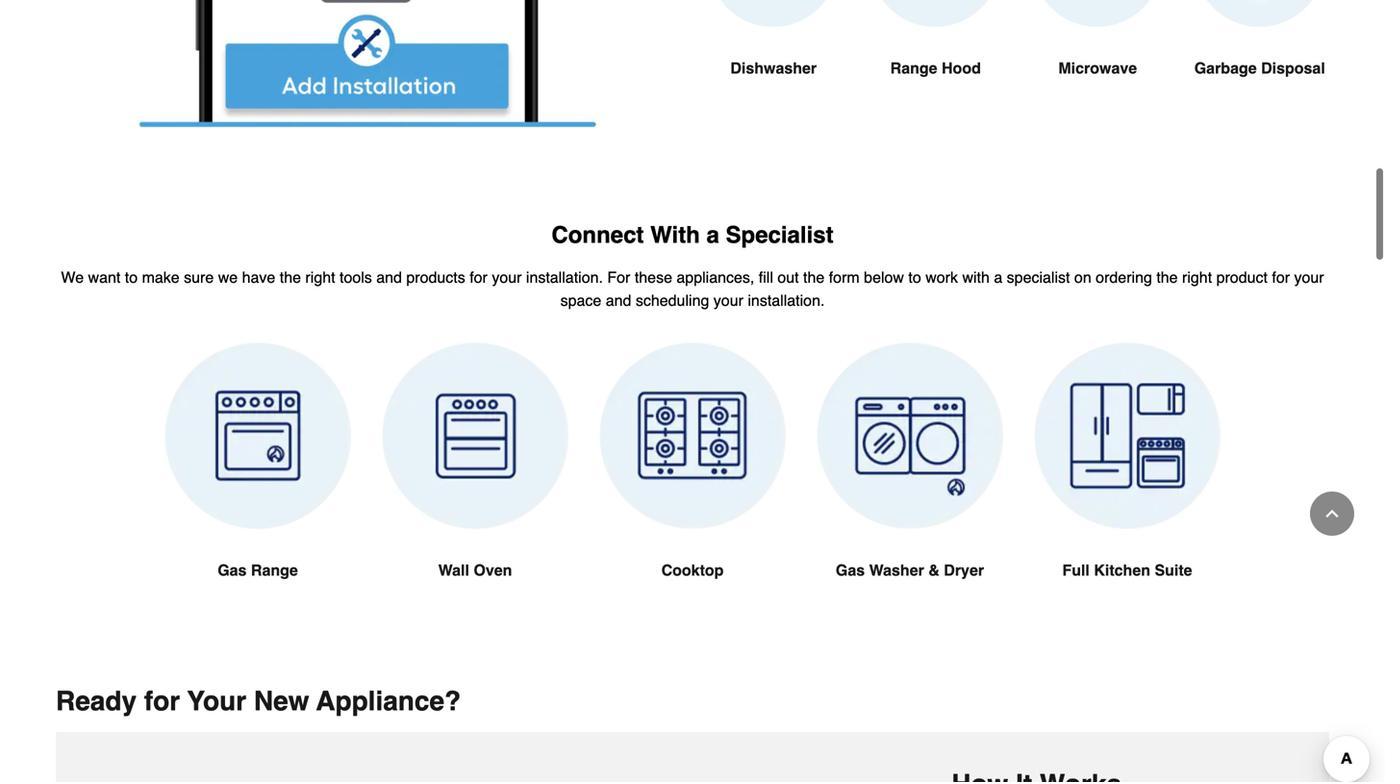 Task type: vqa. For each thing, say whether or not it's contained in the screenshot.
A phone screen with an Add Installation message. "image"
yes



Task type: describe. For each thing, give the bounding box(es) containing it.
an icon of a refrigerator, microwave and range. image
[[1034, 343, 1221, 530]]

an icon of a dishwasher. image
[[708, 0, 840, 27]]

want
[[88, 268, 121, 286]]

1 horizontal spatial for
[[470, 268, 488, 286]]

out
[[778, 268, 799, 286]]

1 the from the left
[[280, 268, 301, 286]]

appliance?
[[316, 686, 461, 717]]

on
[[1075, 268, 1092, 286]]

gas range
[[218, 561, 298, 579]]

1 to from the left
[[125, 268, 138, 286]]

2 the from the left
[[803, 268, 825, 286]]

an icon of a garbage disposal. image
[[1195, 0, 1326, 27]]

an icon of a range. image
[[165, 343, 351, 530]]

connect
[[552, 222, 644, 248]]

we
[[218, 268, 238, 286]]

an icon of a range hood. image
[[870, 0, 1002, 27]]

products
[[406, 268, 465, 286]]

form
[[829, 268, 860, 286]]

ready
[[56, 686, 137, 717]]

cooktop
[[662, 561, 724, 579]]

tools
[[340, 268, 372, 286]]

garbage disposal
[[1195, 59, 1326, 77]]

sure
[[184, 268, 214, 286]]

0 horizontal spatial range
[[251, 561, 298, 579]]

with
[[963, 268, 990, 286]]

full kitchen suite
[[1063, 561, 1193, 579]]

range hood
[[891, 59, 981, 77]]

full
[[1063, 561, 1090, 579]]

dishwasher
[[731, 59, 817, 77]]

disposal
[[1262, 59, 1326, 77]]

specialist
[[726, 222, 834, 248]]

0 vertical spatial range
[[891, 59, 938, 77]]

gas for gas range
[[218, 561, 247, 579]]

ready for your new appliance?
[[56, 686, 461, 717]]

0 horizontal spatial your
[[492, 268, 522, 286]]

for
[[608, 268, 631, 286]]

garbage disposal link
[[1195, 0, 1326, 126]]

we want to make sure we have the right tools and products for your installation. for these appliances, fill out the form below to work with a specialist on ordering the right product for your space and scheduling your installation.
[[61, 268, 1325, 309]]

2 to from the left
[[909, 268, 922, 286]]

make
[[142, 268, 180, 286]]

new
[[254, 686, 309, 717]]

scroll to top element
[[1311, 492, 1355, 536]]

specialist
[[1007, 268, 1070, 286]]

&
[[929, 561, 940, 579]]

wall
[[438, 561, 469, 579]]

washer
[[869, 561, 925, 579]]

2 horizontal spatial for
[[1272, 268, 1290, 286]]

0 horizontal spatial and
[[376, 268, 402, 286]]



Task type: locate. For each thing, give the bounding box(es) containing it.
ordering
[[1096, 268, 1153, 286]]

we
[[61, 268, 84, 286]]

to right want
[[125, 268, 138, 286]]

your
[[492, 268, 522, 286], [1295, 268, 1325, 286], [714, 291, 744, 309]]

0 horizontal spatial a
[[707, 222, 720, 248]]

0 horizontal spatial the
[[280, 268, 301, 286]]

the right have
[[280, 268, 301, 286]]

1 horizontal spatial installation.
[[748, 291, 825, 309]]

product
[[1217, 268, 1268, 286]]

to left work
[[909, 268, 922, 286]]

wall oven link
[[382, 343, 569, 628]]

fill
[[759, 268, 774, 286]]

2 gas from the left
[[836, 561, 865, 579]]

your right products
[[492, 268, 522, 286]]

gas for gas washer & dryer
[[836, 561, 865, 579]]

oven
[[474, 561, 512, 579]]

right left tools
[[305, 268, 335, 286]]

1 horizontal spatial right
[[1183, 268, 1213, 286]]

the right "ordering"
[[1157, 268, 1178, 286]]

work
[[926, 268, 958, 286]]

0 horizontal spatial installation.
[[526, 268, 603, 286]]

garbage
[[1195, 59, 1257, 77]]

1 horizontal spatial to
[[909, 268, 922, 286]]

installation.
[[526, 268, 603, 286], [748, 291, 825, 309]]

microwave
[[1059, 59, 1137, 77]]

wall oven
[[438, 561, 512, 579]]

scheduling
[[636, 291, 709, 309]]

with
[[651, 222, 700, 248]]

1 horizontal spatial your
[[714, 291, 744, 309]]

for
[[470, 268, 488, 286], [1272, 268, 1290, 286], [144, 686, 180, 717]]

an icon of a washer and dryer. image
[[817, 343, 1004, 530]]

right left the product
[[1183, 268, 1213, 286]]

your
[[187, 686, 246, 717]]

dishwasher link
[[708, 0, 840, 126]]

1 horizontal spatial and
[[606, 291, 632, 309]]

these
[[635, 268, 673, 286]]

1 vertical spatial and
[[606, 291, 632, 309]]

0 vertical spatial installation.
[[526, 268, 603, 286]]

and down for
[[606, 291, 632, 309]]

range hood link
[[870, 0, 1002, 126]]

kitchen
[[1094, 561, 1151, 579]]

0 horizontal spatial for
[[144, 686, 180, 717]]

your down appliances, at the top
[[714, 291, 744, 309]]

gas range link
[[165, 343, 351, 628]]

0 horizontal spatial to
[[125, 268, 138, 286]]

below
[[864, 268, 904, 286]]

suite
[[1155, 561, 1193, 579]]

right
[[305, 268, 335, 286], [1183, 268, 1213, 286]]

and right tools
[[376, 268, 402, 286]]

1 right from the left
[[305, 268, 335, 286]]

1 horizontal spatial gas
[[836, 561, 865, 579]]

0 vertical spatial and
[[376, 268, 402, 286]]

installation. up space
[[526, 268, 603, 286]]

the
[[280, 268, 301, 286], [803, 268, 825, 286], [1157, 268, 1178, 286]]

1 vertical spatial a
[[994, 268, 1003, 286]]

installation. down out
[[748, 291, 825, 309]]

1 horizontal spatial range
[[891, 59, 938, 77]]

a
[[707, 222, 720, 248], [994, 268, 1003, 286]]

an icon of a microwave. image
[[1032, 0, 1164, 27]]

your right the product
[[1295, 268, 1325, 286]]

for right the product
[[1272, 268, 1290, 286]]

1 vertical spatial installation.
[[748, 291, 825, 309]]

0 vertical spatial a
[[707, 222, 720, 248]]

gas
[[218, 561, 247, 579], [836, 561, 865, 579]]

2 horizontal spatial the
[[1157, 268, 1178, 286]]

0 horizontal spatial right
[[305, 268, 335, 286]]

to
[[125, 268, 138, 286], [909, 268, 922, 286]]

appliances,
[[677, 268, 755, 286]]

2 horizontal spatial your
[[1295, 268, 1325, 286]]

an icon of a cooktop. image
[[599, 343, 786, 530]]

hood
[[942, 59, 981, 77]]

full kitchen suite link
[[1034, 343, 1221, 628]]

1 gas from the left
[[218, 561, 247, 579]]

a inside we want to make sure we have the right tools and products for your installation. for these appliances, fill out the form below to work with a specialist on ordering the right product for your space and scheduling your installation.
[[994, 268, 1003, 286]]

gas washer & dryer link
[[817, 343, 1004, 628]]

range
[[891, 59, 938, 77], [251, 561, 298, 579]]

connect with a specialist
[[552, 222, 834, 248]]

a right the with
[[707, 222, 720, 248]]

microwave link
[[1032, 0, 1164, 126]]

an icon of a wall oven. image
[[382, 343, 569, 530]]

cooktop link
[[599, 343, 786, 628]]

the right out
[[803, 268, 825, 286]]

and
[[376, 268, 402, 286], [606, 291, 632, 309]]

gas washer & dryer
[[836, 561, 984, 579]]

3 the from the left
[[1157, 268, 1178, 286]]

a phone screen with an add installation message. image
[[60, 0, 677, 127]]

0 horizontal spatial gas
[[218, 561, 247, 579]]

space
[[561, 291, 602, 309]]

1 horizontal spatial the
[[803, 268, 825, 286]]

chevron up image
[[1323, 504, 1342, 523]]

dryer
[[944, 561, 984, 579]]

1 vertical spatial range
[[251, 561, 298, 579]]

2 right from the left
[[1183, 268, 1213, 286]]

1 horizontal spatial a
[[994, 268, 1003, 286]]

a right with
[[994, 268, 1003, 286]]

for left your
[[144, 686, 180, 717]]

have
[[242, 268, 275, 286]]

for right products
[[470, 268, 488, 286]]



